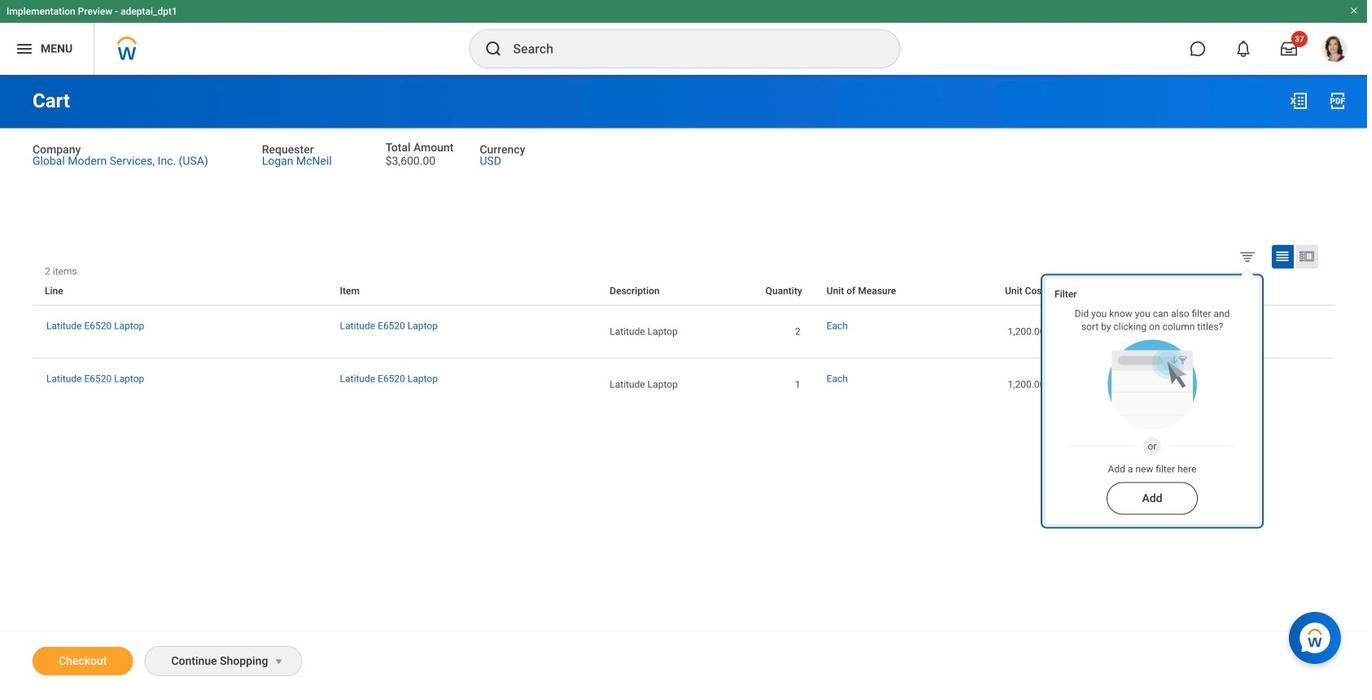 Task type: locate. For each thing, give the bounding box(es) containing it.
toolbar
[[1323, 266, 1335, 277]]

notifications large image
[[1236, 41, 1252, 57]]

close environment banner image
[[1349, 6, 1359, 15]]

select to filter grid data image
[[1239, 248, 1257, 265]]

caret down image
[[269, 655, 288, 668]]

inbox large image
[[1281, 41, 1297, 57]]

toggle to list detail view image
[[1299, 248, 1315, 264]]

main content
[[0, 75, 1367, 690]]

dialog
[[1044, 261, 1261, 525]]

banner
[[0, 0, 1367, 75]]

toggle to grid view image
[[1275, 248, 1291, 264]]

option group
[[1236, 244, 1331, 272]]

view printable version (pdf) image
[[1328, 91, 1348, 111]]



Task type: describe. For each thing, give the bounding box(es) containing it.
profile logan mcneil image
[[1322, 36, 1348, 65]]

search image
[[484, 39, 503, 59]]

Search Workday  search field
[[513, 31, 866, 67]]

export to excel image
[[1289, 91, 1309, 111]]

Toggle to List Detail view radio
[[1297, 245, 1319, 268]]

justify image
[[15, 39, 34, 59]]

Toggle to Grid view radio
[[1272, 245, 1294, 268]]



Task type: vqa. For each thing, say whether or not it's contained in the screenshot.
notifications large image
yes



